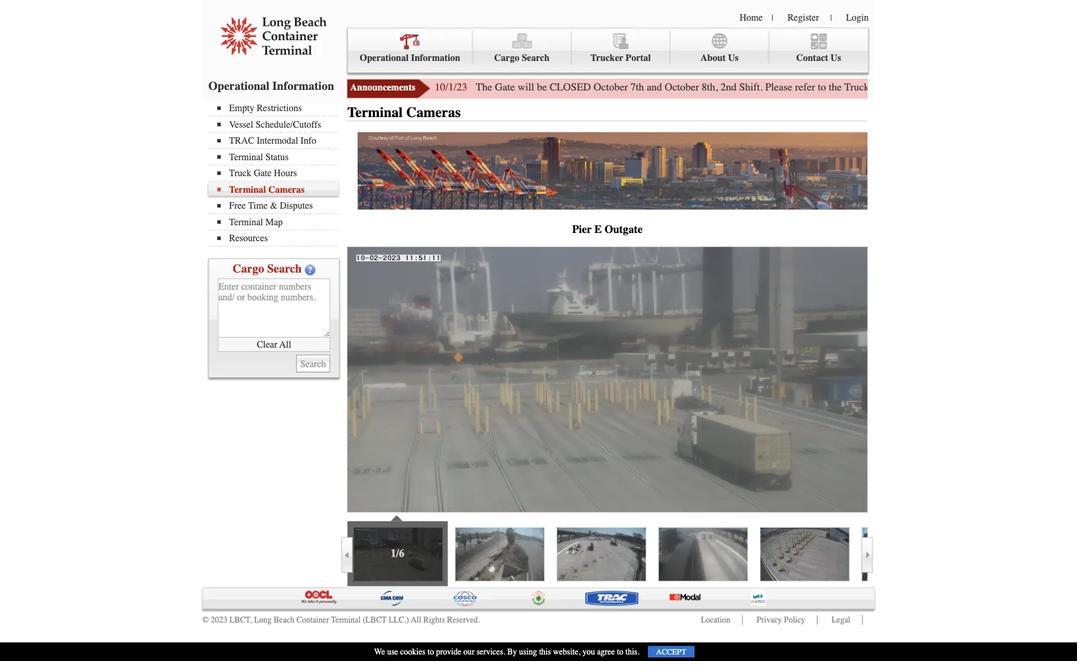 Task type: locate. For each thing, give the bounding box(es) containing it.
location
[[701, 615, 731, 625]]

operational
[[360, 52, 409, 63], [208, 79, 270, 93]]

0 horizontal spatial truck
[[229, 168, 251, 179]]

search up be
[[522, 52, 550, 63]]

this.
[[626, 647, 640, 657]]

0 horizontal spatial |
[[772, 13, 774, 22]]

terminal cameras link
[[217, 184, 339, 195]]

| left login link
[[831, 13, 832, 22]]

1 horizontal spatial operational
[[360, 52, 409, 63]]

truck down trac
[[229, 168, 251, 179]]

rights
[[423, 615, 445, 625]]

truck right 'the' at the right top of the page
[[845, 81, 870, 93]]

0 horizontal spatial for
[[967, 81, 979, 93]]

portal
[[626, 52, 651, 63]]

terminal cameras
[[347, 104, 461, 121]]

1 | from the left
[[772, 13, 774, 22]]

0 horizontal spatial search
[[267, 262, 302, 276]]

october left 7th
[[594, 81, 628, 93]]

0 horizontal spatial all
[[279, 339, 291, 350]]

cargo down resources
[[233, 262, 264, 276]]

1 horizontal spatial cargo search
[[494, 52, 550, 63]]

information up 10/1/23
[[411, 52, 460, 63]]

resources link
[[217, 233, 339, 244]]

trac intermodal info link
[[217, 135, 339, 146]]

cameras
[[406, 104, 461, 121], [268, 184, 305, 195]]

|
[[772, 13, 774, 22], [831, 13, 832, 22]]

all right llc.)
[[411, 615, 421, 625]]

0 vertical spatial hours
[[895, 81, 921, 93]]

1 vertical spatial all
[[411, 615, 421, 625]]

0 vertical spatial all
[[279, 339, 291, 350]]

october right and
[[665, 81, 699, 93]]

to
[[818, 81, 826, 93], [428, 647, 434, 657], [617, 647, 624, 657]]

1 horizontal spatial operational information
[[360, 52, 460, 63]]

time
[[248, 200, 268, 211]]

accept
[[656, 647, 687, 656]]

the
[[829, 81, 842, 93]]

clear all
[[257, 339, 291, 350]]

truck
[[845, 81, 870, 93], [229, 168, 251, 179]]

terminal up resources
[[229, 216, 263, 227]]

and
[[647, 81, 662, 93]]

hours left the web
[[895, 81, 921, 93]]

0 vertical spatial operational information
[[360, 52, 460, 63]]

home link
[[740, 12, 763, 23]]

to right cookies
[[428, 647, 434, 657]]

cargo search down resources link
[[233, 262, 302, 276]]

you
[[583, 647, 595, 657]]

details
[[1034, 81, 1062, 93]]

0 horizontal spatial cameras
[[268, 184, 305, 195]]

0 vertical spatial search
[[522, 52, 550, 63]]

operational information inside menu bar
[[360, 52, 460, 63]]

0 vertical spatial menu bar
[[347, 27, 869, 73]]

0 horizontal spatial gate
[[254, 168, 272, 179]]

0 horizontal spatial us
[[728, 52, 739, 63]]

1 vertical spatial hours
[[274, 168, 297, 179]]

legal
[[832, 615, 851, 625]]

1 horizontal spatial us
[[831, 52, 841, 63]]

0 vertical spatial cargo
[[494, 52, 520, 63]]

menu bar
[[347, 27, 869, 73], [208, 101, 344, 247]]

1 vertical spatial truck
[[229, 168, 251, 179]]

october
[[594, 81, 628, 93], [665, 81, 699, 93]]

0 vertical spatial cameras
[[406, 104, 461, 121]]

privacy policy link
[[757, 615, 806, 625]]

0 vertical spatial cargo search
[[494, 52, 550, 63]]

7th
[[631, 81, 644, 93]]

operational up announcements
[[360, 52, 409, 63]]

cameras inside empty restrictions vessel schedule/cutoffs trac intermodal info terminal status truck gate hours terminal cameras free time & disputes terminal map resources
[[268, 184, 305, 195]]

search down resources link
[[267, 262, 302, 276]]

us right contact
[[831, 52, 841, 63]]

0 horizontal spatial cargo
[[233, 262, 264, 276]]

1 horizontal spatial information
[[411, 52, 460, 63]]

1 horizontal spatial menu bar
[[347, 27, 869, 73]]

gate right 'the' at the right top of the page
[[872, 81, 892, 93]]

search inside cargo search "link"
[[522, 52, 550, 63]]

1 vertical spatial operational information
[[208, 79, 334, 93]]

1 horizontal spatial october
[[665, 81, 699, 93]]

gate
[[1014, 81, 1031, 93]]

operational information up announcements
[[360, 52, 460, 63]]

operational information up empty restrictions link
[[208, 79, 334, 93]]

policy
[[784, 615, 806, 625]]

register link
[[788, 12, 819, 23]]

e
[[595, 223, 602, 236]]

0 vertical spatial information
[[411, 52, 460, 63]]

1 horizontal spatial search
[[522, 52, 550, 63]]

0 vertical spatial operational
[[360, 52, 409, 63]]

resources
[[229, 233, 268, 244]]

services.
[[477, 647, 505, 657]]

reserved.
[[447, 615, 480, 625]]

1 horizontal spatial |
[[831, 13, 832, 22]]

0 horizontal spatial menu bar
[[208, 101, 344, 247]]

information
[[411, 52, 460, 63], [273, 79, 334, 93]]

1 vertical spatial cargo
[[233, 262, 264, 276]]

gate right the in the left of the page
[[495, 81, 515, 93]]

empty restrictions link
[[217, 103, 339, 114]]

menu bar containing empty restrictions
[[208, 101, 344, 247]]

for right details
[[1064, 81, 1077, 93]]

1 horizontal spatial for
[[1064, 81, 1077, 93]]

1 horizontal spatial gate
[[495, 81, 515, 93]]

us for about us
[[728, 52, 739, 63]]

cameras up free time & disputes link
[[268, 184, 305, 195]]

cameras down 10/1/23
[[406, 104, 461, 121]]

1 vertical spatial operational
[[208, 79, 270, 93]]

operational up empty
[[208, 79, 270, 93]]

cargo
[[494, 52, 520, 63], [233, 262, 264, 276]]

to left 'the' at the right top of the page
[[818, 81, 826, 93]]

| right the home link
[[772, 13, 774, 22]]

hours down 'terminal status' link
[[274, 168, 297, 179]]

us right about
[[728, 52, 739, 63]]

menu bar containing operational information
[[347, 27, 869, 73]]

1 us from the left
[[728, 52, 739, 63]]

0 horizontal spatial october
[[594, 81, 628, 93]]

all
[[279, 339, 291, 350], [411, 615, 421, 625]]

1 vertical spatial search
[[267, 262, 302, 276]]

2 us from the left
[[831, 52, 841, 63]]

2 october from the left
[[665, 81, 699, 93]]

0 horizontal spatial hours
[[274, 168, 297, 179]]

hours
[[895, 81, 921, 93], [274, 168, 297, 179]]

to left this.
[[617, 647, 624, 657]]

container
[[297, 615, 329, 625]]

1 horizontal spatial to
[[617, 647, 624, 657]]

2nd
[[721, 81, 737, 93]]

None submit
[[296, 355, 330, 373]]

please
[[766, 81, 793, 93]]

0 horizontal spatial information
[[273, 79, 334, 93]]

shift.
[[740, 81, 763, 93]]

1 vertical spatial cameras
[[268, 184, 305, 195]]

our
[[464, 647, 475, 657]]

lbct,
[[230, 615, 252, 625]]

2 horizontal spatial to
[[818, 81, 826, 93]]

&
[[270, 200, 278, 211]]

use
[[387, 647, 398, 657]]

1 vertical spatial cargo search
[[233, 262, 302, 276]]

beach
[[274, 615, 294, 625]]

0 vertical spatial truck
[[845, 81, 870, 93]]

1 horizontal spatial cargo
[[494, 52, 520, 63]]

cargo up 'will'
[[494, 52, 520, 63]]

1 horizontal spatial all
[[411, 615, 421, 625]]

us
[[728, 52, 739, 63], [831, 52, 841, 63]]

refer
[[795, 81, 816, 93]]

be
[[537, 81, 547, 93]]

cargo search
[[494, 52, 550, 63], [233, 262, 302, 276]]

gate inside empty restrictions vessel schedule/cutoffs trac intermodal info terminal status truck gate hours terminal cameras free time & disputes terminal map resources
[[254, 168, 272, 179]]

terminal
[[347, 104, 403, 121], [229, 151, 263, 162], [229, 184, 266, 195], [229, 216, 263, 227], [331, 615, 361, 625]]

1 horizontal spatial truck
[[845, 81, 870, 93]]

information up restrictions
[[273, 79, 334, 93]]

operational information
[[360, 52, 460, 63], [208, 79, 334, 93]]

gate down status
[[254, 168, 272, 179]]

search
[[522, 52, 550, 63], [267, 262, 302, 276]]

cargo search up 'will'
[[494, 52, 550, 63]]

1 vertical spatial menu bar
[[208, 101, 344, 247]]

outgate
[[605, 223, 643, 236]]

© 2023 lbct, long beach container terminal (lbct llc.) all rights reserved.
[[203, 615, 480, 625]]

trucker portal link
[[572, 31, 671, 64]]

for right page
[[967, 81, 979, 93]]

this
[[539, 647, 551, 657]]

1 october from the left
[[594, 81, 628, 93]]

all right clear
[[279, 339, 291, 350]]

Enter container numbers and/ or booking numbers.  text field
[[218, 279, 330, 338]]

by
[[508, 647, 517, 657]]

information inside menu bar
[[411, 52, 460, 63]]



Task type: describe. For each thing, give the bounding box(es) containing it.
1 horizontal spatial hours
[[895, 81, 921, 93]]

terminal left (lbct on the left
[[331, 615, 361, 625]]

truck gate hours link
[[217, 168, 339, 179]]

page
[[944, 81, 964, 93]]

0 horizontal spatial to
[[428, 647, 434, 657]]

announcements
[[350, 82, 416, 93]]

disputes
[[280, 200, 313, 211]]

about us
[[701, 52, 739, 63]]

we
[[374, 647, 385, 657]]

further
[[982, 81, 1011, 93]]

clear all button
[[218, 338, 330, 352]]

0 horizontal spatial operational information
[[208, 79, 334, 93]]

truck inside empty restrictions vessel schedule/cutoffs trac intermodal info terminal status truck gate hours terminal cameras free time & disputes terminal map resources
[[229, 168, 251, 179]]

location link
[[701, 615, 731, 625]]

contact us
[[796, 52, 841, 63]]

privacy
[[757, 615, 782, 625]]

legal link
[[832, 615, 851, 625]]

closed
[[550, 81, 591, 93]]

cargo search inside "link"
[[494, 52, 550, 63]]

empty restrictions vessel schedule/cutoffs trac intermodal info terminal status truck gate hours terminal cameras free time & disputes terminal map resources
[[229, 103, 321, 244]]

info
[[301, 135, 316, 146]]

clear
[[257, 339, 277, 350]]

web
[[924, 81, 941, 93]]

1 for from the left
[[967, 81, 979, 93]]

cargo search link
[[473, 31, 572, 64]]

will
[[518, 81, 534, 93]]

terminal down trac
[[229, 151, 263, 162]]

llc.)
[[389, 615, 409, 625]]

accept button
[[648, 646, 695, 658]]

empty
[[229, 103, 254, 114]]

2 horizontal spatial gate
[[872, 81, 892, 93]]

10/1/23
[[435, 81, 467, 93]]

vessel schedule/cutoffs link
[[217, 119, 339, 130]]

cargo inside "link"
[[494, 52, 520, 63]]

10/1/23 the gate will be closed october 7th and october 8th, 2nd shift. please refer to the truck gate hours web page for further gate details for 
[[435, 81, 1077, 93]]

map
[[266, 216, 283, 227]]

1 horizontal spatial cameras
[[406, 104, 461, 121]]

trac
[[229, 135, 254, 146]]

restrictions
[[257, 103, 302, 114]]

home
[[740, 12, 763, 23]]

provide
[[436, 647, 462, 657]]

cookies
[[400, 647, 426, 657]]

intermodal
[[257, 135, 298, 146]]

2 | from the left
[[831, 13, 832, 22]]

2023
[[211, 615, 227, 625]]

status
[[266, 151, 289, 162]]

©
[[203, 615, 209, 625]]

terminal map link
[[217, 216, 339, 227]]

8th,
[[702, 81, 718, 93]]

trucker
[[591, 52, 624, 63]]

agree
[[597, 647, 615, 657]]

vessel
[[229, 119, 253, 130]]

1 vertical spatial information
[[273, 79, 334, 93]]

login
[[846, 12, 869, 23]]

free time & disputes link
[[217, 200, 339, 211]]

0 horizontal spatial operational
[[208, 79, 270, 93]]

operational information link
[[348, 31, 473, 64]]

2 for from the left
[[1064, 81, 1077, 93]]

long
[[254, 615, 272, 625]]

website,
[[553, 647, 581, 657]]

about us link
[[671, 31, 770, 64]]

we use cookies to provide our services. by using this website, you agree to this.
[[374, 647, 640, 657]]

the
[[476, 81, 492, 93]]

operational inside menu bar
[[360, 52, 409, 63]]

terminal down announcements
[[347, 104, 403, 121]]

trucker portal
[[591, 52, 651, 63]]

(lbct
[[363, 615, 387, 625]]

us for contact us
[[831, 52, 841, 63]]

pier
[[572, 223, 592, 236]]

login link
[[846, 12, 869, 23]]

0 horizontal spatial cargo search
[[233, 262, 302, 276]]

contact us link
[[770, 31, 868, 64]]

hours inside empty restrictions vessel schedule/cutoffs trac intermodal info terminal status truck gate hours terminal cameras free time & disputes terminal map resources
[[274, 168, 297, 179]]

all inside button
[[279, 339, 291, 350]]

pier e outgate
[[572, 223, 643, 236]]

using
[[519, 647, 537, 657]]

contact
[[796, 52, 829, 63]]

schedule/cutoffs
[[256, 119, 321, 130]]

privacy policy
[[757, 615, 806, 625]]

about
[[701, 52, 726, 63]]

terminal up free
[[229, 184, 266, 195]]

register
[[788, 12, 819, 23]]

terminal status link
[[217, 151, 339, 162]]



Task type: vqa. For each thing, say whether or not it's contained in the screenshot.
G
no



